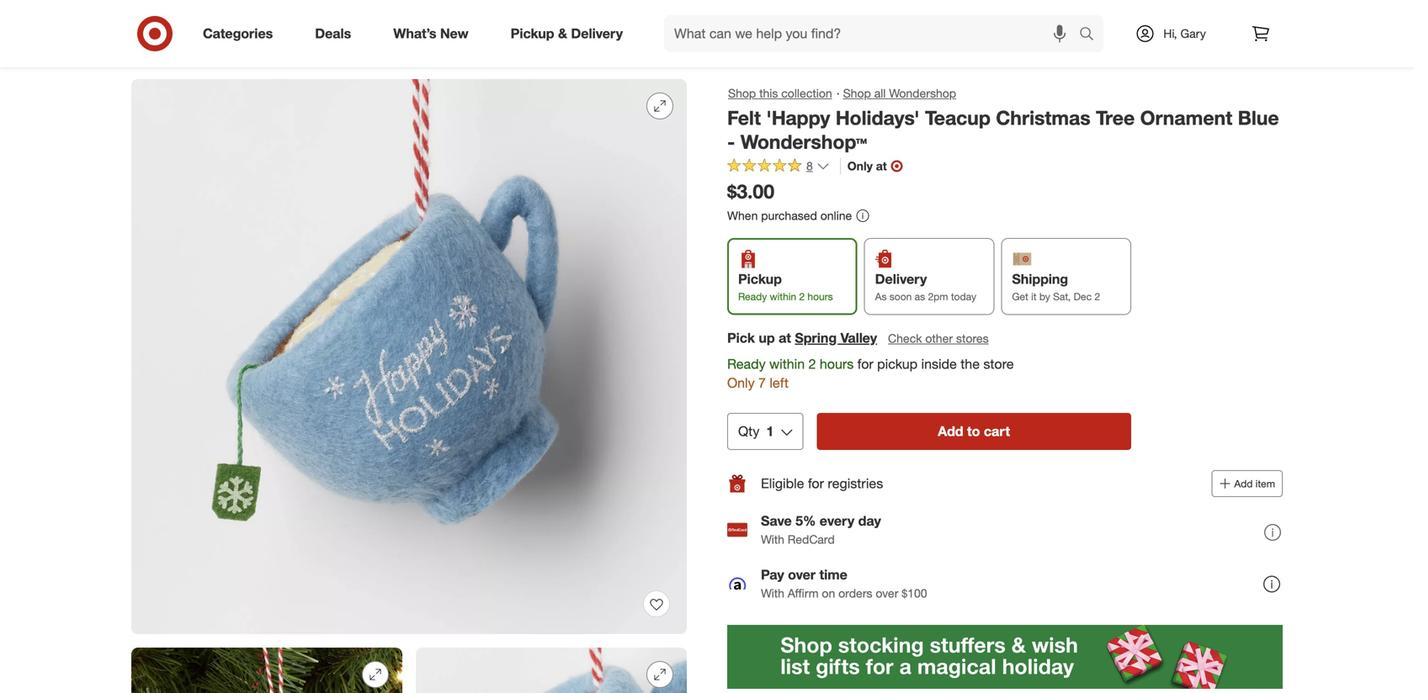 Task type: locate. For each thing, give the bounding box(es) containing it.
0 vertical spatial advertisement region
[[118, 0, 1297, 29]]

shop
[[217, 46, 245, 61], [728, 86, 756, 101], [843, 86, 871, 101]]

0 horizontal spatial pickup
[[511, 25, 555, 42]]

hours up spring
[[808, 291, 833, 303]]

target
[[131, 46, 164, 61]]

1 with from the top
[[761, 533, 785, 547]]

8
[[807, 159, 813, 173]]

0 horizontal spatial delivery
[[571, 25, 623, 42]]

ready inside ready within 2 hours for pickup inside the store only 7 left
[[727, 356, 766, 372]]

ready
[[738, 291, 767, 303], [727, 356, 766, 372]]

every
[[820, 513, 855, 530]]

pickup inside pickup ready within 2 hours
[[738, 271, 782, 288]]

only right 8
[[848, 159, 873, 173]]

only
[[848, 159, 873, 173], [727, 375, 755, 392]]

delivery inside delivery as soon as 2pm today
[[875, 271, 927, 288]]

add inside add item button
[[1235, 478, 1253, 490]]

within up up
[[770, 291, 797, 303]]

0 vertical spatial with
[[761, 533, 785, 547]]

1 horizontal spatial add
[[1235, 478, 1253, 490]]

delivery as soon as 2pm today
[[875, 271, 977, 303]]

felt &#39;happy holidays&#39; teacup christmas tree ornament blue - wondershop&#8482;, 1 of 4 image
[[131, 79, 687, 635]]

$3.00
[[727, 180, 775, 203]]

0 vertical spatial add
[[938, 424, 964, 440]]

1 horizontal spatial at
[[876, 159, 887, 173]]

within
[[770, 291, 797, 303], [770, 356, 805, 372]]

2 right dec
[[1095, 291, 1101, 303]]

2 inside shipping get it by sat, dec 2
[[1095, 291, 1101, 303]]

0 horizontal spatial shop
[[217, 46, 245, 61]]

felt
[[727, 106, 761, 130]]

1 vertical spatial ready
[[727, 356, 766, 372]]

redcard
[[788, 533, 835, 547]]

1 horizontal spatial for
[[858, 356, 874, 372]]

pickup up up
[[738, 271, 782, 288]]

1 vertical spatial for
[[808, 476, 824, 492]]

over left $100
[[876, 587, 899, 601]]

2 with from the top
[[761, 587, 785, 601]]

this
[[760, 86, 778, 101]]

1 horizontal spatial pickup
[[738, 271, 782, 288]]

0 vertical spatial ready
[[738, 291, 767, 303]]

what's new
[[393, 25, 469, 42]]

8 link
[[727, 158, 830, 177]]

ready up 7
[[727, 356, 766, 372]]

target link
[[131, 46, 164, 61]]

0 vertical spatial hours
[[808, 291, 833, 303]]

get
[[1012, 291, 1029, 303]]

purchased
[[761, 208, 817, 223]]

shop up felt
[[728, 86, 756, 101]]

hours
[[808, 291, 833, 303], [820, 356, 854, 372]]

1 vertical spatial over
[[876, 587, 899, 601]]

1 horizontal spatial shop
[[728, 86, 756, 101]]

holiday
[[174, 46, 214, 61]]

delivery right &
[[571, 25, 623, 42]]

for right "eligible"
[[808, 476, 824, 492]]

1
[[767, 424, 774, 440]]

pickup & delivery
[[511, 25, 623, 42]]

day
[[859, 513, 881, 530]]

all
[[875, 86, 886, 101]]

0 horizontal spatial at
[[779, 330, 791, 346]]

add
[[938, 424, 964, 440], [1235, 478, 1253, 490]]

left
[[770, 375, 789, 392]]

1 within from the top
[[770, 291, 797, 303]]

ready within 2 hours for pickup inside the store only 7 left
[[727, 356, 1014, 392]]

shop down categories
[[217, 46, 245, 61]]

1 horizontal spatial 2
[[809, 356, 816, 372]]

spring
[[795, 330, 837, 346]]

eligible for registries
[[761, 476, 883, 492]]

blue
[[1238, 106, 1280, 130]]

2 inside ready within 2 hours for pickup inside the store only 7 left
[[809, 356, 816, 372]]

pickup
[[878, 356, 918, 372]]

new
[[440, 25, 469, 42]]

add left "item"
[[1235, 478, 1253, 490]]

with inside save 5% every day with redcard
[[761, 533, 785, 547]]

1 vertical spatial delivery
[[875, 271, 927, 288]]

search button
[[1072, 15, 1112, 56]]

1 vertical spatial at
[[779, 330, 791, 346]]

0 vertical spatial pickup
[[511, 25, 555, 42]]

when
[[727, 208, 758, 223]]

item
[[1256, 478, 1276, 490]]

what's
[[393, 25, 437, 42]]

qty 1
[[738, 424, 774, 440]]

soon
[[890, 291, 912, 303]]

with down pay on the bottom right
[[761, 587, 785, 601]]

only inside ready within 2 hours for pickup inside the store only 7 left
[[727, 375, 755, 392]]

eligible
[[761, 476, 804, 492]]

check other stores button
[[887, 330, 990, 348]]

2 within from the top
[[770, 356, 805, 372]]

1 vertical spatial pickup
[[738, 271, 782, 288]]

1 vertical spatial hours
[[820, 356, 854, 372]]

categories
[[203, 25, 273, 42]]

shop for shop this collection
[[728, 86, 756, 101]]

for down valley
[[858, 356, 874, 372]]

0 vertical spatial within
[[770, 291, 797, 303]]

What can we help you find? suggestions appear below search field
[[664, 15, 1084, 52]]

2 up pick up at spring valley
[[799, 291, 805, 303]]

1 vertical spatial only
[[727, 375, 755, 392]]

2
[[799, 291, 805, 303], [1095, 291, 1101, 303], [809, 356, 816, 372]]

pay over time with affirm on orders over $100
[[761, 567, 927, 601]]

1 vertical spatial with
[[761, 587, 785, 601]]

only left 7
[[727, 375, 755, 392]]

teacup
[[925, 106, 991, 130]]

delivery up soon
[[875, 271, 927, 288]]

ready up pick
[[738, 291, 767, 303]]

at
[[876, 159, 887, 173], [779, 330, 791, 346]]

0 horizontal spatial 2
[[799, 291, 805, 303]]

add left to
[[938, 424, 964, 440]]

save
[[761, 513, 792, 530]]

pickup for ready
[[738, 271, 782, 288]]

felt 'happy holidays' teacup christmas tree ornament blue - wondershop™
[[727, 106, 1280, 154]]

for
[[858, 356, 874, 372], [808, 476, 824, 492]]

0 horizontal spatial only
[[727, 375, 755, 392]]

advertisement region
[[118, 0, 1297, 29], [727, 626, 1283, 690]]

0 horizontal spatial over
[[788, 567, 816, 584]]

1 vertical spatial add
[[1235, 478, 1253, 490]]

deals link
[[301, 15, 372, 52]]

0 vertical spatial delivery
[[571, 25, 623, 42]]

hi, gary
[[1164, 26, 1206, 41]]

qty
[[738, 424, 760, 440]]

0 horizontal spatial add
[[938, 424, 964, 440]]

1 vertical spatial within
[[770, 356, 805, 372]]

2 horizontal spatial 2
[[1095, 291, 1101, 303]]

pickup left &
[[511, 25, 555, 42]]

over up affirm at the right of page
[[788, 567, 816, 584]]

1 horizontal spatial delivery
[[875, 271, 927, 288]]

with down the save
[[761, 533, 785, 547]]

hours inside ready within 2 hours for pickup inside the store only 7 left
[[820, 356, 854, 372]]

up
[[759, 330, 775, 346]]

shop all wondershop
[[843, 86, 957, 101]]

2 horizontal spatial shop
[[843, 86, 871, 101]]

0 vertical spatial for
[[858, 356, 874, 372]]

within up left
[[770, 356, 805, 372]]

7
[[759, 375, 766, 392]]

over
[[788, 567, 816, 584], [876, 587, 899, 601]]

by
[[1040, 291, 1051, 303]]

2 down spring
[[809, 356, 816, 372]]

cart
[[984, 424, 1010, 440]]

hi,
[[1164, 26, 1178, 41]]

0 vertical spatial at
[[876, 159, 887, 173]]

1 horizontal spatial only
[[848, 159, 873, 173]]

on
[[822, 587, 835, 601]]

/
[[167, 46, 171, 61]]

add inside add to cart button
[[938, 424, 964, 440]]

at down the 'holidays''
[[876, 159, 887, 173]]

at right up
[[779, 330, 791, 346]]

hours down spring valley button at the right of the page
[[820, 356, 854, 372]]

delivery
[[571, 25, 623, 42], [875, 271, 927, 288]]

shop left all
[[843, 86, 871, 101]]



Task type: describe. For each thing, give the bounding box(es) containing it.
add to cart
[[938, 424, 1010, 440]]

-
[[727, 130, 735, 154]]

with inside the pay over time with affirm on orders over $100
[[761, 587, 785, 601]]

within inside pickup ready within 2 hours
[[770, 291, 797, 303]]

gary
[[1181, 26, 1206, 41]]

shop this collection link
[[727, 84, 833, 103]]

shipping get it by sat, dec 2
[[1012, 271, 1101, 303]]

online
[[821, 208, 852, 223]]

shipping
[[1012, 271, 1069, 288]]

pick up at spring valley
[[727, 330, 877, 346]]

2 inside pickup ready within 2 hours
[[799, 291, 805, 303]]

pickup for &
[[511, 25, 555, 42]]

5%
[[796, 513, 816, 530]]

registries
[[828, 476, 883, 492]]

pay
[[761, 567, 785, 584]]

check
[[888, 331, 922, 346]]

when purchased online
[[727, 208, 852, 223]]

for inside ready within 2 hours for pickup inside the store only 7 left
[[858, 356, 874, 372]]

wondershop™
[[741, 130, 867, 154]]

target / holiday shop
[[131, 46, 245, 61]]

shop this collection
[[728, 86, 832, 101]]

0 horizontal spatial for
[[808, 476, 824, 492]]

pickup & delivery link
[[496, 15, 644, 52]]

ornament
[[1141, 106, 1233, 130]]

save 5% every day with redcard
[[761, 513, 881, 547]]

it
[[1032, 291, 1037, 303]]

categories link
[[189, 15, 294, 52]]

wondershop
[[889, 86, 957, 101]]

hours inside pickup ready within 2 hours
[[808, 291, 833, 303]]

'happy
[[767, 106, 830, 130]]

1 horizontal spatial over
[[876, 587, 899, 601]]

valley
[[841, 330, 877, 346]]

0 vertical spatial only
[[848, 159, 873, 173]]

ready inside pickup ready within 2 hours
[[738, 291, 767, 303]]

2pm
[[928, 291, 948, 303]]

shop for shop all wondershop
[[843, 86, 871, 101]]

christmas
[[996, 106, 1091, 130]]

1 vertical spatial advertisement region
[[727, 626, 1283, 690]]

0 vertical spatial over
[[788, 567, 816, 584]]

add item button
[[1212, 471, 1283, 498]]

add to cart button
[[817, 413, 1132, 450]]

to
[[967, 424, 980, 440]]

as
[[915, 291, 925, 303]]

add for add item
[[1235, 478, 1253, 490]]

store
[[984, 356, 1014, 372]]

within inside ready within 2 hours for pickup inside the store only 7 left
[[770, 356, 805, 372]]

pickup ready within 2 hours
[[738, 271, 833, 303]]

inside
[[922, 356, 957, 372]]

$100
[[902, 587, 927, 601]]

what's new link
[[379, 15, 490, 52]]

search
[[1072, 27, 1112, 43]]

holidays'
[[836, 106, 920, 130]]

add for add to cart
[[938, 424, 964, 440]]

only at
[[848, 159, 887, 173]]

as
[[875, 291, 887, 303]]

check other stores
[[888, 331, 989, 346]]

affirm
[[788, 587, 819, 601]]

spring valley button
[[795, 329, 877, 348]]

collection
[[782, 86, 832, 101]]

dec
[[1074, 291, 1092, 303]]

orders
[[839, 587, 873, 601]]

the
[[961, 356, 980, 372]]

time
[[820, 567, 848, 584]]

felt &#39;happy holidays&#39; teacup christmas tree ornament blue - wondershop&#8482;, 3 of 4 image
[[416, 648, 687, 694]]

image gallery element
[[131, 79, 687, 694]]

&
[[558, 25, 567, 42]]

stores
[[956, 331, 989, 346]]

today
[[951, 291, 977, 303]]

felt &#39;happy holidays&#39; teacup christmas tree ornament blue - wondershop&#8482;, 2 of 4 image
[[131, 648, 402, 694]]

other
[[926, 331, 953, 346]]

sat,
[[1053, 291, 1071, 303]]

add item
[[1235, 478, 1276, 490]]

deals
[[315, 25, 351, 42]]

tree
[[1096, 106, 1135, 130]]



Task type: vqa. For each thing, say whether or not it's contained in the screenshot.
free inside dropdown button
no



